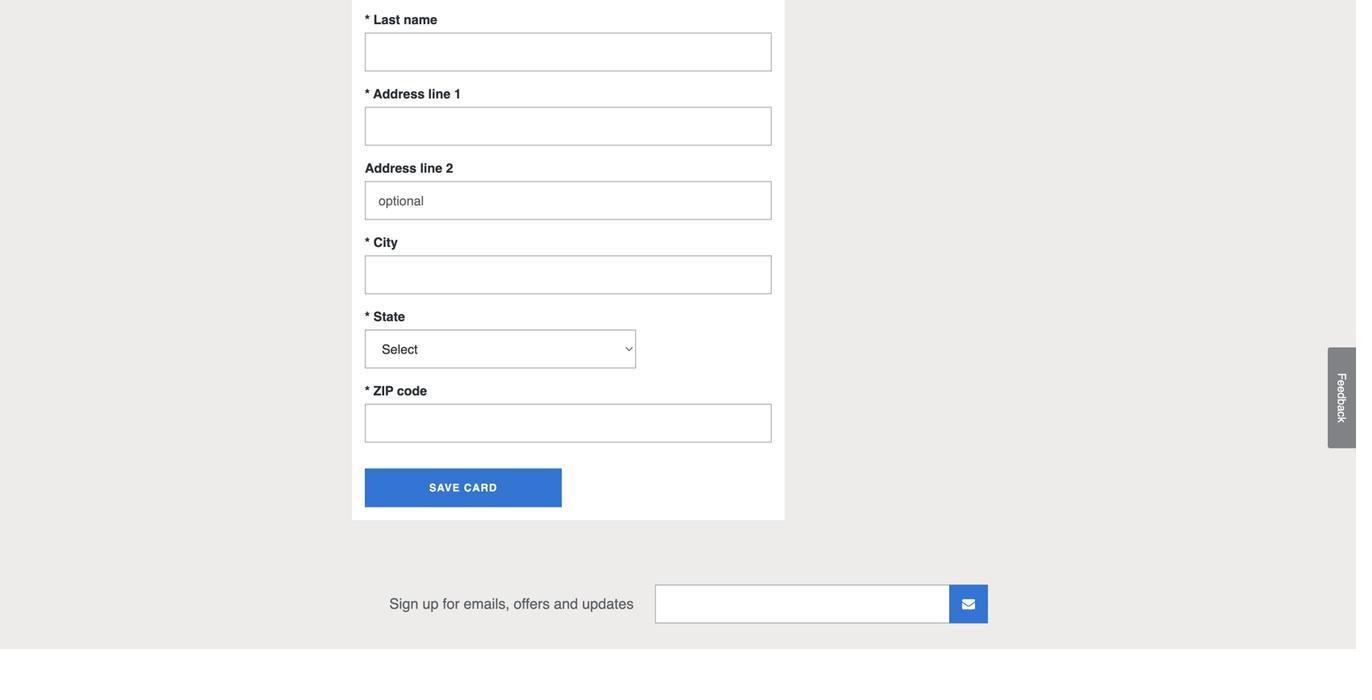 Task type: vqa. For each thing, say whether or not it's contained in the screenshot.
Hallmark logo
no



Task type: describe. For each thing, give the bounding box(es) containing it.
c
[[1336, 411, 1349, 417]]

navigation inside sign up for emails, offers and updates footer
[[113, 650, 1243, 673]]

up
[[423, 596, 439, 612]]

1
[[454, 86, 461, 101]]

card
[[464, 482, 498, 494]]

sign
[[389, 596, 419, 612]]

2 e from the top
[[1336, 386, 1349, 393]]

* for * address line 1
[[365, 86, 370, 101]]

* City text field
[[365, 256, 772, 294]]

* zip code
[[365, 384, 427, 399]]

name
[[404, 12, 437, 27]]

emails,
[[464, 596, 510, 612]]

envelope image
[[962, 598, 975, 611]]

* city
[[365, 235, 398, 250]]

* Last name text field
[[365, 33, 772, 72]]

Sign up for emails, offers and updates email field
[[655, 585, 988, 624]]

a
[[1336, 405, 1349, 411]]

save card
[[429, 482, 498, 494]]

sign up for emails, offers and updates footer
[[0, 559, 1356, 673]]

save card button
[[365, 469, 562, 508]]

code
[[397, 384, 427, 399]]

* address line 1
[[365, 86, 461, 101]]

b
[[1336, 399, 1349, 405]]

last
[[374, 12, 400, 27]]

* for * zip code
[[365, 384, 370, 399]]

* last name
[[365, 12, 437, 27]]

address line 2
[[365, 161, 453, 176]]



Task type: locate. For each thing, give the bounding box(es) containing it.
f
[[1336, 373, 1349, 380]]

d
[[1336, 393, 1349, 399]]

line left 2 at the left top of page
[[420, 161, 443, 176]]

* state
[[365, 309, 405, 324]]

e up d
[[1336, 380, 1349, 386]]

*
[[365, 12, 370, 27], [365, 86, 370, 101], [365, 235, 370, 250], [365, 309, 370, 324], [365, 384, 370, 399]]

k
[[1336, 417, 1349, 423]]

save
[[429, 482, 460, 494]]

city
[[374, 235, 398, 250]]

* for * city
[[365, 235, 370, 250]]

0 vertical spatial address
[[373, 86, 425, 101]]

1 e from the top
[[1336, 380, 1349, 386]]

e
[[1336, 380, 1349, 386], [1336, 386, 1349, 393]]

* for * state
[[365, 309, 370, 324]]

0 vertical spatial line
[[428, 86, 451, 101]]

line
[[428, 86, 451, 101], [420, 161, 443, 176]]

state
[[374, 309, 405, 324]]

e up b
[[1336, 386, 1349, 393]]

zip
[[374, 384, 394, 399]]

* Address line 1 text field
[[365, 107, 772, 146]]

line left the 1
[[428, 86, 451, 101]]

address left the 1
[[373, 86, 425, 101]]

for
[[443, 596, 460, 612]]

* for * last name
[[365, 12, 370, 27]]

4 * from the top
[[365, 309, 370, 324]]

Address line 2 text field
[[365, 181, 772, 220]]

and
[[554, 596, 578, 612]]

* ZIP code text field
[[365, 404, 772, 443]]

address
[[373, 86, 425, 101], [365, 161, 417, 176]]

2 * from the top
[[365, 86, 370, 101]]

sign up for emails, offers and updates
[[389, 596, 634, 612]]

navigation
[[113, 650, 1243, 673]]

3 * from the top
[[365, 235, 370, 250]]

updates
[[582, 596, 634, 612]]

1 * from the top
[[365, 12, 370, 27]]

1 vertical spatial line
[[420, 161, 443, 176]]

offers
[[514, 596, 550, 612]]

5 * from the top
[[365, 384, 370, 399]]

2
[[446, 161, 453, 176]]

f e e d b a c k button
[[1328, 347, 1356, 448]]

f e e d b a c k
[[1336, 373, 1349, 423]]

1 vertical spatial address
[[365, 161, 417, 176]]

address left 2 at the left top of page
[[365, 161, 417, 176]]



